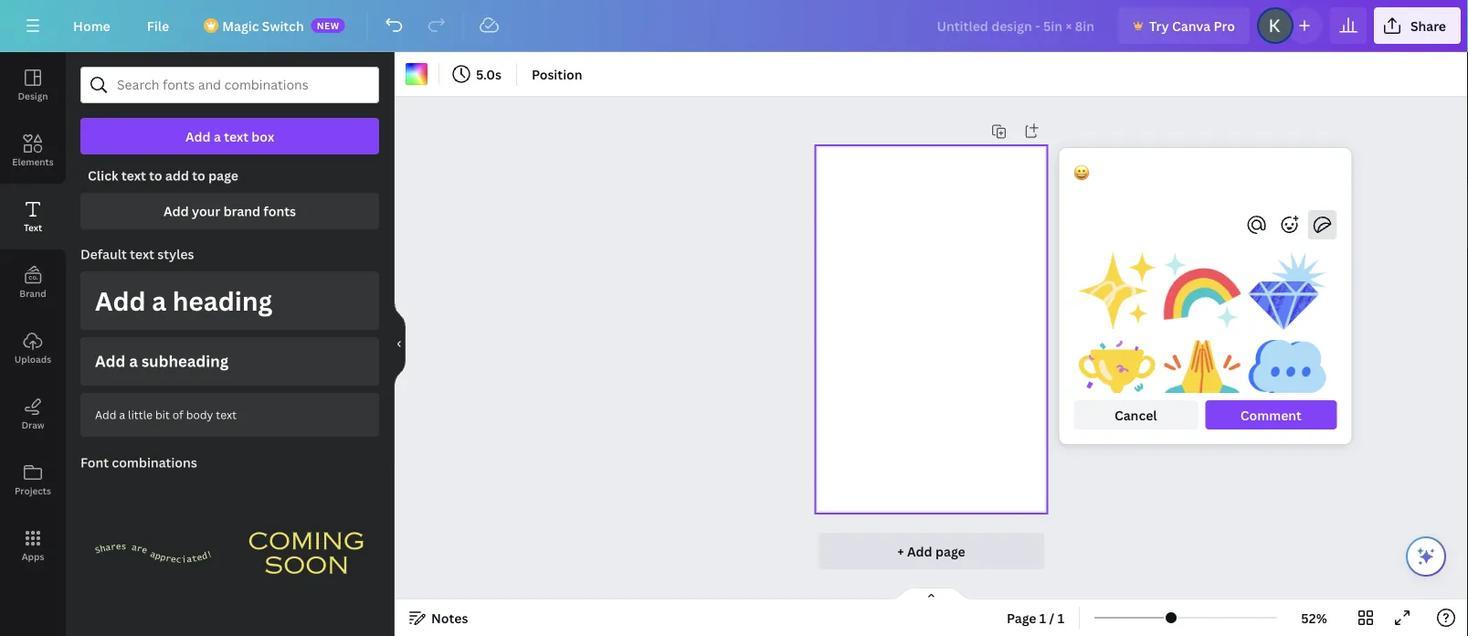Task type: locate. For each thing, give the bounding box(es) containing it.
+ add page button
[[818, 533, 1045, 569]]

text
[[224, 127, 249, 145], [121, 167, 146, 184], [130, 245, 154, 263], [216, 407, 237, 422]]

projects
[[15, 484, 51, 497]]

Design title text field
[[923, 7, 1111, 44]]

font
[[80, 454, 109, 471]]

add your brand fonts button
[[80, 193, 379, 229]]

a inside add a little bit of body text 'button'
[[119, 407, 125, 422]]

magic switch
[[222, 17, 304, 34]]

page up "show pages" image
[[936, 542, 966, 560]]

text left 'styles'
[[130, 245, 154, 263]]

1 horizontal spatial celebrating ideas and work image
[[1249, 250, 1327, 331]]

1 1 from the left
[[1040, 609, 1047, 626]]

a inside add a heading button
[[152, 283, 166, 318]]

0 horizontal spatial 1
[[1040, 609, 1047, 626]]

font combinations
[[80, 454, 197, 471]]

share button
[[1374, 7, 1461, 44]]

add for add your brand fonts
[[164, 202, 189, 220]]

0 horizontal spatial celebrating ideas and work image
[[1078, 339, 1156, 418]]

+ add page
[[898, 542, 966, 560]]

click text to add to page
[[88, 167, 239, 184]]

canva
[[1172, 17, 1211, 34]]

page up add your brand fonts at left
[[208, 167, 239, 184]]

1 horizontal spatial page
[[936, 542, 966, 560]]

add a text box button
[[80, 118, 379, 154]]

page inside button
[[936, 542, 966, 560]]

elements
[[12, 155, 54, 168]]

a for subheading
[[129, 350, 138, 371]]

a for text
[[214, 127, 221, 145]]

page
[[208, 167, 239, 184], [936, 542, 966, 560]]

0 horizontal spatial page
[[208, 167, 239, 184]]

add for add a subheading
[[95, 350, 126, 371]]

1 vertical spatial celebrating ideas and work image
[[1078, 339, 1156, 418]]

main menu bar
[[0, 0, 1469, 52]]

text right body
[[216, 407, 237, 422]]

add for add a little bit of body text
[[95, 407, 117, 422]]

/
[[1050, 609, 1055, 626]]

home link
[[58, 7, 125, 44]]

design button
[[0, 52, 66, 118]]

add a little bit of body text button
[[80, 393, 379, 437]]

1 left '/'
[[1040, 609, 1047, 626]]

expressing gratitude image right cancel
[[1163, 339, 1241, 418]]

add
[[185, 127, 211, 145], [164, 202, 189, 220], [95, 283, 146, 318], [95, 350, 126, 371], [95, 407, 117, 422], [907, 542, 933, 560]]

comment
[[1241, 406, 1302, 424]]

add right +
[[907, 542, 933, 560]]

a left "subheading"
[[129, 350, 138, 371]]

add left little
[[95, 407, 117, 422]]

add down the default
[[95, 283, 146, 318]]

expressing gratitude image right promoting ideas and work image
[[1163, 250, 1241, 331]]

52% button
[[1285, 603, 1344, 632]]

a left box at left
[[214, 127, 221, 145]]

add left your
[[164, 202, 189, 220]]

1 to from the left
[[149, 167, 162, 184]]

to
[[149, 167, 162, 184], [192, 167, 205, 184]]

bit
[[155, 407, 170, 422]]

a inside add a subheading button
[[129, 350, 138, 371]]

a down 'styles'
[[152, 283, 166, 318]]

0 vertical spatial page
[[208, 167, 239, 184]]

a
[[214, 127, 221, 145], [152, 283, 166, 318], [129, 350, 138, 371], [119, 407, 125, 422]]

cancel
[[1115, 406, 1158, 424]]

hide image
[[394, 300, 406, 388]]

notes
[[431, 609, 468, 626]]

0 vertical spatial celebrating ideas and work image
[[1249, 250, 1327, 331]]

text button
[[0, 184, 66, 249]]

click
[[88, 167, 118, 184]]

expressing gratitude image
[[1163, 250, 1241, 331], [1163, 339, 1241, 418]]

1 horizontal spatial 1
[[1058, 609, 1065, 626]]

home
[[73, 17, 110, 34]]

text
[[24, 221, 42, 233]]

file button
[[132, 7, 184, 44]]

1 vertical spatial expressing gratitude image
[[1163, 339, 1241, 418]]

1 horizontal spatial to
[[192, 167, 205, 184]]

52%
[[1302, 609, 1328, 626]]

text inside 'button'
[[216, 407, 237, 422]]

1 right '/'
[[1058, 609, 1065, 626]]

a left little
[[119, 407, 125, 422]]

elements button
[[0, 118, 66, 184]]

uploads button
[[0, 315, 66, 381]]

magic
[[222, 17, 259, 34]]

show pages image
[[888, 587, 976, 601]]

1 vertical spatial page
[[936, 542, 966, 560]]

1
[[1040, 609, 1047, 626], [1058, 609, 1065, 626]]

box
[[252, 127, 274, 145]]

apps
[[22, 550, 44, 562]]

page
[[1007, 609, 1037, 626]]

share
[[1411, 17, 1447, 34]]

default
[[80, 245, 127, 263]]

to left add on the top left of the page
[[149, 167, 162, 184]]

add up add on the top left of the page
[[185, 127, 211, 145]]

celebrating ideas and work image up critiquing work 'image'
[[1249, 250, 1327, 331]]

add inside 'button'
[[95, 407, 117, 422]]

grid
[[1078, 250, 1327, 636]]

0 vertical spatial expressing gratitude image
[[1163, 250, 1241, 331]]

combinations
[[112, 454, 197, 471]]

a inside add a text box button
[[214, 127, 221, 145]]

text left box at left
[[224, 127, 249, 145]]

to right add on the top left of the page
[[192, 167, 205, 184]]

position
[[532, 65, 583, 83]]

5.0s
[[476, 65, 502, 83]]

body
[[186, 407, 213, 422]]

add left "subheading"
[[95, 350, 126, 371]]

2 1 from the left
[[1058, 609, 1065, 626]]

add a text box
[[185, 127, 274, 145]]

celebrating ideas and work image down promoting ideas and work image
[[1078, 339, 1156, 418]]

page 1 / 1
[[1007, 609, 1065, 626]]

0 horizontal spatial to
[[149, 167, 162, 184]]

fonts
[[264, 202, 296, 220]]

celebrating ideas and work image
[[1249, 250, 1327, 331], [1078, 339, 1156, 418]]



Task type: describe. For each thing, give the bounding box(es) containing it.
switch
[[262, 17, 304, 34]]

1 expressing gratitude image from the top
[[1163, 250, 1241, 331]]

position button
[[524, 59, 590, 89]]

comment button
[[1206, 400, 1338, 430]]

of
[[172, 407, 183, 422]]

2 to from the left
[[192, 167, 205, 184]]

5.0s button
[[447, 59, 509, 89]]

Search fonts and combinations search field
[[117, 68, 343, 102]]

try
[[1150, 17, 1169, 34]]

Comment draft. Add a comment or @mention. text field
[[1074, 163, 1338, 203]]

add a subheading
[[95, 350, 229, 371]]

😀
[[1074, 164, 1087, 181]]

pro
[[1214, 17, 1235, 34]]

add a little bit of body text
[[95, 407, 237, 422]]

add for add a heading
[[95, 283, 146, 318]]

subheading
[[141, 350, 229, 371]]

heading
[[172, 283, 273, 318]]

text inside button
[[224, 127, 249, 145]]

side panel tab list
[[0, 52, 66, 578]]

design
[[18, 90, 48, 102]]

add a subheading button
[[80, 337, 379, 385]]

little
[[128, 407, 153, 422]]

draw button
[[0, 381, 66, 447]]

promoting ideas and work image
[[1078, 250, 1156, 331]]

add for add a text box
[[185, 127, 211, 145]]

default text styles
[[80, 245, 194, 263]]

projects button
[[0, 447, 66, 513]]

a for little
[[119, 407, 125, 422]]

add a heading
[[95, 283, 273, 318]]

+
[[898, 542, 904, 560]]

new
[[317, 19, 340, 32]]

try canva pro button
[[1119, 7, 1250, 44]]

apps button
[[0, 513, 66, 578]]

add your brand fonts
[[164, 202, 296, 220]]

a for heading
[[152, 283, 166, 318]]

your
[[192, 202, 220, 220]]

brand button
[[0, 249, 66, 315]]

canva assistant image
[[1416, 546, 1438, 568]]

brand
[[19, 287, 46, 299]]

uploads
[[14, 353, 51, 365]]

add a heading button
[[80, 271, 379, 330]]

text right click
[[121, 167, 146, 184]]

try canva pro
[[1150, 17, 1235, 34]]

styles
[[157, 245, 194, 263]]

brand
[[224, 202, 261, 220]]

critiquing work image
[[1249, 339, 1327, 418]]

draw
[[21, 419, 44, 431]]

cancel button
[[1074, 400, 1199, 430]]

2 expressing gratitude image from the top
[[1163, 339, 1241, 418]]

file
[[147, 17, 169, 34]]

#ffffff image
[[406, 63, 428, 85]]

add
[[165, 167, 189, 184]]

notes button
[[402, 603, 476, 632]]



Task type: vqa. For each thing, say whether or not it's contained in the screenshot.
1
yes



